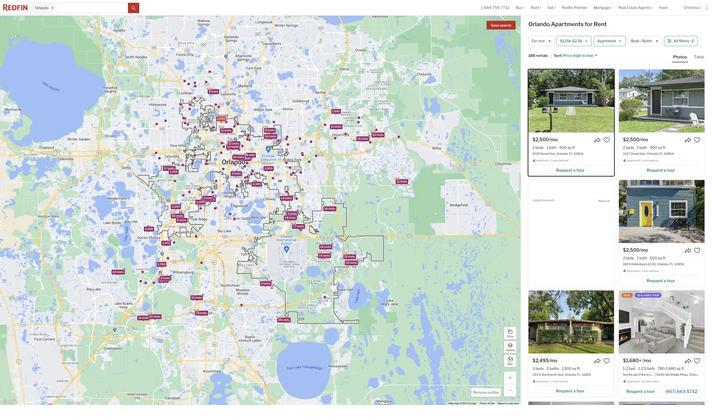 Task type: vqa. For each thing, say whether or not it's contained in the screenshot.
The 1027
yes



Task type: locate. For each thing, give the bounding box(es) containing it.
$2,500 up 1025
[[533, 137, 549, 142]]

• inside button
[[690, 39, 691, 43]]

1 horizontal spatial 900 sq ft
[[650, 145, 666, 150]]

3 ▾ from the left
[[554, 5, 556, 10]]

tour for 1027 dowd ave, orlando, fl 32804
[[667, 168, 675, 173]]

1 vertical spatial 21 units
[[138, 316, 149, 320]]

beds for 1025
[[536, 145, 544, 150]]

2 dowd from the left
[[631, 152, 639, 156]]

to
[[582, 53, 586, 58]]

0 vertical spatial 20
[[112, 270, 116, 274]]

remove $1.15k-$2.5k image
[[585, 39, 588, 43]]

2,250
[[172, 205, 180, 208]]

0 vertical spatial 15 units
[[357, 137, 368, 140]]

1 bath up 1027 dowd ave, orlando, fl 32804
[[637, 145, 647, 150]]

0 vertical spatial report
[[599, 199, 606, 202]]

apartment left remove apartment icon
[[597, 39, 616, 43]]

map for map data ©2023 google
[[449, 402, 454, 405]]

▾
[[523, 5, 525, 10], [540, 5, 541, 10], [554, 5, 556, 10], [611, 5, 613, 10], [651, 5, 653, 10], [700, 5, 701, 10]]

900 up 1027 dowd ave, orlando, fl 32804
[[650, 145, 657, 150]]

0 vertical spatial favorite button checkbox
[[694, 137, 701, 143]]

favorite button checkbox
[[603, 137, 610, 143], [603, 358, 610, 364], [694, 358, 701, 364]]

0 horizontal spatial 20
[[112, 270, 116, 274]]

$2,500 /mo up 1027
[[623, 137, 648, 142]]

sq up 1025 dowd ave, orlando, fl 32804
[[568, 145, 572, 150]]

0 horizontal spatial dowd
[[541, 152, 549, 156]]

13
[[228, 144, 231, 147]]

1 horizontal spatial 32804
[[664, 152, 674, 156]]

0 vertical spatial 15
[[357, 137, 361, 140]]

0 horizontal spatial rent
[[531, 5, 539, 10]]

request down apartment • 14 units match
[[627, 389, 643, 394]]

2 horizontal spatial 18
[[324, 207, 328, 210]]

18
[[324, 207, 328, 210], [285, 216, 288, 219], [320, 245, 323, 249]]

/mo up 1025 dowd ave, orlando, fl 32804
[[549, 137, 558, 142]]

5 ▾ from the left
[[651, 5, 653, 10]]

request a tour for 1025 dowd ave, orlando, fl 32804
[[556, 168, 585, 173]]

0 horizontal spatial 15
[[233, 155, 236, 159]]

price
[[563, 53, 572, 58]]

▾ left sell
[[540, 5, 541, 10]]

unit down 1025 dowd ave, orlando, fl 32804
[[553, 159, 558, 162]]

unit down summerlin
[[553, 380, 558, 383]]

rent ▾
[[531, 5, 541, 10]]

remove outline
[[473, 390, 499, 395]]

4 ▾ from the left
[[611, 5, 613, 10]]

request a tour button up tour in the right bottom of the page
[[623, 277, 701, 284]]

s
[[539, 373, 541, 377]]

1
[[547, 145, 548, 150], [637, 145, 639, 150], [551, 159, 552, 162], [642, 159, 643, 162], [637, 256, 639, 260], [642, 270, 643, 273], [551, 380, 552, 383]]

a for 1027 dowd ave, orlando, fl 32804
[[664, 168, 666, 173]]

2 900 sq ft from the left
[[650, 145, 666, 150]]

20 units
[[112, 270, 124, 274], [149, 315, 160, 318]]

1,545
[[332, 109, 340, 113]]

0 vertical spatial 20 units
[[112, 270, 124, 274]]

6 ▾ from the left
[[700, 5, 701, 10]]

1027 dowd ave, orlando, fl 32804
[[623, 152, 674, 156]]

error
[[514, 402, 519, 405]]

2 horizontal spatial 14 units
[[319, 254, 330, 257]]

2 units
[[231, 172, 241, 175], [203, 196, 213, 200]]

1 vertical spatial 18
[[285, 216, 288, 219]]

map down options
[[508, 362, 513, 366]]

0 horizontal spatial 21
[[138, 316, 141, 320]]

0 vertical spatial 22
[[372, 133, 376, 137]]

1-
[[481, 5, 484, 10], [623, 366, 626, 371], [638, 366, 641, 371]]

17
[[164, 166, 167, 170]]

1 vertical spatial map
[[449, 402, 454, 405]]

request for 233 s summerlin ave, orlando, fl 32801
[[556, 389, 573, 394]]

18 units
[[324, 207, 335, 210], [285, 216, 296, 219], [320, 245, 331, 249]]

9300
[[656, 373, 665, 377]]

sq up 1027 dowd ave, orlando, fl 32804
[[658, 145, 662, 150]]

request a tour for 1829 hollenbeck dr #2, orlando, fl 32806
[[647, 278, 675, 283]]

map left data
[[449, 402, 454, 405]]

0 horizontal spatial 22
[[227, 145, 231, 149]]

54
[[265, 134, 268, 138]]

sq right 1,480
[[677, 366, 681, 371]]

0 vertical spatial 9 units
[[209, 90, 218, 93]]

0 horizontal spatial 21 units
[[138, 316, 149, 320]]

apartment • 1 unit matches down hollenbeck
[[627, 270, 659, 273]]

9
[[209, 90, 211, 93], [287, 212, 289, 215]]

|
[[655, 373, 656, 377]]

1 vertical spatial 20
[[149, 315, 153, 318]]

agents
[[639, 5, 651, 10]]

dowd for 1027
[[631, 152, 639, 156]]

a down apartment • 14 units match
[[644, 389, 646, 394]]

all
[[674, 39, 678, 43]]

request up photo of 3378 mission lake dr, orlando, fl 32817
[[556, 389, 573, 394]]

• for favorite button option for $2,500 /mo
[[550, 159, 551, 162]]

$2,500 /mo for 1025
[[533, 137, 558, 142]]

0 horizontal spatial 900
[[559, 145, 567, 150]]

$2,495 /mo
[[533, 358, 558, 363]]

ft for 1027 dowd ave, orlando, fl 32804
[[663, 145, 666, 150]]

unit for 1025
[[553, 159, 558, 162]]

8
[[265, 128, 267, 132], [161, 276, 163, 280], [261, 282, 263, 285]]

2 900 from the left
[[650, 145, 657, 150]]

/mo for 1829
[[640, 247, 648, 253]]

▾ right sell
[[554, 5, 556, 10]]

$2,500 up the 1829
[[623, 247, 640, 253]]

▾ inside buy ▾ dropdown button
[[523, 5, 525, 10]]

1 dowd from the left
[[541, 152, 549, 156]]

1 bath for 1829
[[637, 256, 647, 260]]

29 units
[[196, 311, 207, 315]]

map inside map button
[[508, 362, 513, 366]]

request
[[556, 168, 573, 173], [647, 168, 663, 173], [647, 278, 663, 283], [556, 389, 573, 394], [627, 389, 643, 394]]

900 sq ft for 1025 dowd ave, orlando, fl 32804
[[559, 145, 575, 150]]

1 vertical spatial rent
[[594, 21, 607, 27]]

2,495
[[237, 156, 245, 160]]

1 bath up 1025 dowd ave, orlando, fl 32804
[[547, 145, 557, 150]]

▾ right buy
[[523, 5, 525, 10]]

a down 1027 dowd ave, orlando, fl 32804
[[664, 168, 666, 173]]

apartment for 1829 hollenbeck dr #2, orlando, fl 32806
[[627, 270, 640, 273]]

• for favorite button checkbox for 900 sq ft
[[640, 159, 641, 162]]

1829 hollenbeck dr #2, orlando, fl 32806
[[623, 262, 684, 266]]

unit down dr
[[643, 270, 648, 273]]

• down hollenbeck
[[640, 270, 641, 273]]

request a tour button down 1027 dowd ave, orlando, fl 32804
[[623, 166, 701, 174]]

ft right 1,500
[[577, 366, 580, 371]]

a up photo of 3378 mission lake dr, orlando, fl 32817
[[573, 389, 576, 394]]

0 horizontal spatial 2 units
[[203, 196, 213, 200]]

apartment • 1 unit matches for 1829
[[627, 270, 659, 273]]

• for $1,680+ /mo favorite button option
[[640, 380, 641, 383]]

• inside 188 rentals •
[[550, 54, 552, 58]]

900 for 1027 dowd ave, orlando, fl 32804
[[650, 145, 657, 150]]

sq for 1027 dowd ave, orlando, fl 32804
[[658, 145, 662, 150]]

0 horizontal spatial 32804
[[574, 152, 584, 156]]

0 vertical spatial rent
[[531, 5, 539, 10]]

save search button
[[487, 21, 516, 29]]

▾ inside real estate agents ▾ link
[[651, 5, 653, 10]]

apartment • 1 unit matches down summerlin
[[536, 380, 568, 383]]

beds up 1025
[[536, 145, 544, 150]]

request for 1025 dowd ave, orlando, fl 32804
[[556, 168, 573, 173]]

apartment button
[[594, 36, 626, 46]]

$2.5k
[[573, 39, 582, 43]]

• for favorite button checkbox for 500 sq ft
[[640, 270, 641, 273]]

ft up | 9300 northlake pkwy, orlando, fl 3282
[[681, 366, 684, 371]]

orlando,
[[556, 152, 568, 156], [647, 152, 659, 156], [657, 262, 669, 266], [565, 373, 577, 377], [689, 373, 701, 377]]

900
[[559, 145, 567, 150], [650, 145, 657, 150]]

a for 1025 dowd ave, orlando, fl 32804
[[573, 168, 576, 173]]

favorite button image for 780-1,480 sq ft
[[694, 358, 701, 364]]

ft up 1025 dowd ave, orlando, fl 32804
[[572, 145, 575, 150]]

1 horizontal spatial report
[[599, 199, 606, 202]]

matches for 1829
[[649, 270, 659, 273]]

2 horizontal spatial 8
[[265, 128, 267, 132]]

1 vertical spatial 22 units
[[227, 145, 238, 149]]

1 vertical spatial 18 units
[[285, 216, 296, 219]]

1 horizontal spatial 21
[[344, 255, 347, 258]]

1 horizontal spatial map
[[508, 362, 513, 366]]

map
[[508, 402, 513, 405]]

request a tour button for 1025 dowd ave, orlando, fl 32804
[[533, 166, 610, 174]]

request for 1829 hollenbeck dr #2, orlando, fl 32806
[[647, 278, 663, 283]]

favorite button checkbox
[[694, 137, 701, 143], [694, 247, 701, 254]]

beds for 1027
[[626, 145, 634, 150]]

22 units
[[372, 133, 384, 137], [227, 145, 238, 149]]

1- up park
[[638, 366, 641, 371]]

dowd right 1025
[[541, 152, 549, 156]]

8 units
[[265, 128, 275, 132], [161, 276, 170, 280], [261, 282, 270, 285]]

0 vertical spatial 21 units
[[344, 255, 355, 258]]

1 up 1025 dowd ave, orlando, fl 32804
[[547, 145, 548, 150]]

remove orlando image
[[51, 6, 54, 9]]

1 horizontal spatial 9 units
[[287, 212, 297, 215]]

$2,500 /mo for 1829
[[623, 247, 648, 253]]

900 up 1025 dowd ave, orlando, fl 32804
[[559, 145, 567, 150]]

beds / baths
[[631, 39, 652, 43]]

ft for 1829 hollenbeck dr #2, orlando, fl 32806
[[663, 256, 666, 260]]

2 vertical spatial 8 units
[[261, 282, 270, 285]]

pkwy,
[[680, 373, 689, 377]]

photo of 3378 mission lake dr, orlando, fl 32817 image
[[529, 402, 614, 405]]

bath
[[549, 145, 557, 150], [640, 145, 647, 150], [640, 256, 647, 260], [647, 366, 655, 371]]

▾ right agents at the right top
[[651, 5, 653, 10]]

apartment down 1025
[[536, 159, 549, 162]]

• down summerlin
[[550, 380, 551, 383]]

favorite button checkbox for $2,495 /mo
[[603, 358, 610, 364]]

tour
[[577, 168, 585, 173], [667, 168, 675, 173], [667, 278, 675, 283], [577, 389, 585, 394], [647, 389, 655, 394]]

tour for 1025 dowd ave, orlando, fl 32804
[[577, 168, 585, 173]]

▾ inside mortgage ▾ dropdown button
[[611, 5, 613, 10]]

request a tour down apartment • 14 units match
[[627, 389, 655, 394]]

rent
[[531, 5, 539, 10], [594, 21, 607, 27]]

apartment • 1 unit matches down 1027 dowd ave, orlando, fl 32804
[[627, 159, 659, 162]]

apartment • 1 unit matches down 1025 dowd ave, orlando, fl 32804
[[536, 159, 568, 162]]

previous button image
[[533, 99, 538, 104]]

request a tour button
[[533, 166, 610, 174], [623, 166, 701, 174], [623, 277, 701, 284], [533, 387, 610, 395], [623, 388, 660, 395]]

2 ▾ from the left
[[540, 5, 541, 10]]

1 horizontal spatial 20 units
[[149, 315, 160, 318]]

1 horizontal spatial 2 units
[[231, 172, 241, 175]]

match
[[652, 380, 659, 383]]

orlando, for | 9300 northlake pkwy, orlando, fl 3282
[[689, 373, 701, 377]]

6 units
[[177, 218, 186, 222]]

price (high to low) button
[[562, 53, 598, 58]]

northlake
[[623, 373, 638, 377]]

ave, right 1025
[[550, 152, 556, 156]]

christina
[[684, 5, 699, 10]]

2 beds up 1025
[[533, 145, 544, 150]]

photos
[[673, 55, 687, 59]]

dowd
[[541, 152, 549, 156], [631, 152, 639, 156]]

rent right for
[[594, 21, 607, 27]]

• down 1027 dowd ave, orlando, fl 32804
[[640, 159, 641, 162]]

request a tour button for 1829 hollenbeck dr #2, orlando, fl 32806
[[623, 277, 701, 284]]

/mo up 1027 dowd ave, orlando, fl 32804
[[640, 137, 648, 142]]

2 vertical spatial 18
[[320, 245, 323, 249]]

0 vertical spatial map
[[508, 362, 513, 366]]

▾ inside rent ▾ dropdown button
[[540, 5, 541, 10]]

• right filters
[[690, 39, 691, 43]]

0 vertical spatial 2 units
[[231, 172, 241, 175]]

1 bath up hollenbeck
[[637, 256, 647, 260]]

20
[[112, 270, 116, 274], [149, 315, 153, 318]]

redfin
[[562, 5, 573, 10]]

apartment inside button
[[597, 39, 616, 43]]

bath up 1025 dowd ave, orlando, fl 32804
[[549, 145, 557, 150]]

1 32804 from the left
[[574, 152, 584, 156]]

ft
[[572, 145, 575, 150], [663, 145, 666, 150], [663, 256, 666, 260], [577, 366, 580, 371], [681, 366, 684, 371]]

apartment down s
[[536, 380, 549, 383]]

None search field
[[57, 3, 128, 13]]

1 horizontal spatial 22
[[372, 133, 376, 137]]

report ad button
[[599, 199, 610, 203]]

36
[[278, 318, 282, 322]]

1 horizontal spatial 1-
[[623, 366, 626, 371]]

matches down 1025 dowd ave, orlando, fl 32804
[[558, 159, 568, 162]]

1 horizontal spatial 900
[[650, 145, 657, 150]]

1 horizontal spatial 8
[[261, 282, 263, 285]]

▾ inside sell ▾ dropdown button
[[554, 5, 556, 10]]

14 units
[[281, 196, 292, 200], [204, 198, 215, 201], [319, 254, 330, 257]]

report left the ad on the top of page
[[599, 199, 606, 202]]

5732
[[687, 389, 697, 394]]

▾ right "mortgage"
[[611, 5, 613, 10]]

1 vertical spatial 9
[[287, 212, 289, 215]]

0 horizontal spatial report
[[498, 402, 506, 405]]

/mo up 2 baths
[[549, 358, 558, 363]]

apartment down 1027
[[627, 159, 640, 162]]

1- left 759-
[[481, 5, 484, 10]]

report for report a map error
[[498, 402, 506, 405]]

2,300
[[264, 167, 273, 170], [253, 182, 261, 186], [145, 227, 153, 231], [159, 278, 168, 282]]

beds up 1027
[[626, 145, 634, 150]]

1 bath
[[547, 145, 557, 150], [637, 145, 647, 150], [637, 256, 647, 260]]

mortgage ▾ button
[[594, 0, 613, 15]]

0 horizontal spatial orlando
[[35, 6, 48, 10]]

0 vertical spatial 18
[[324, 207, 328, 210]]

photo of 1829 hollenbeck dr #2, orlando, fl 32806 image
[[619, 180, 705, 243]]

$2,500 for 1027
[[623, 137, 640, 142]]

1 ▾ from the left
[[523, 5, 525, 10]]

1 down summerlin
[[551, 380, 552, 383]]

1 vertical spatial report
[[498, 402, 506, 405]]

report inside button
[[599, 199, 606, 202]]

apartments
[[551, 21, 584, 27]]

1-2.5 bath
[[638, 366, 655, 371]]

1 vertical spatial favorite button checkbox
[[694, 247, 701, 254]]

northlake
[[665, 373, 680, 377]]

orlando for orlando apartments for rent
[[529, 21, 550, 27]]

$2,500 /mo
[[533, 137, 558, 142], [623, 137, 648, 142], [623, 247, 648, 253]]

1 900 sq ft from the left
[[559, 145, 575, 150]]

•
[[690, 39, 691, 43], [550, 54, 552, 58], [550, 159, 551, 162], [640, 159, 641, 162], [640, 270, 641, 273], [550, 380, 551, 383], [640, 380, 641, 383]]

3
[[533, 366, 535, 371]]

request a tour up photo of 3378 mission lake dr, orlando, fl 32817
[[556, 389, 585, 394]]

sq for 233 s summerlin ave, orlando, fl 32801
[[572, 366, 576, 371]]

0 horizontal spatial 20 units
[[112, 270, 124, 274]]

tour for 233 s summerlin ave, orlando, fl 32801
[[577, 389, 585, 394]]

favorite button image
[[603, 137, 610, 143], [694, 247, 701, 254], [603, 358, 610, 364], [694, 358, 701, 364]]

0 horizontal spatial 8
[[161, 276, 163, 280]]

beds right 3 on the bottom
[[536, 366, 544, 371]]

1 vertical spatial 22
[[227, 145, 231, 149]]

1 horizontal spatial 15 units
[[357, 137, 368, 140]]

beds up the 1829
[[626, 256, 634, 260]]

1 vertical spatial 8 units
[[161, 276, 170, 280]]

low)
[[587, 53, 594, 58]]

sq for 1025 dowd ave, orlando, fl 32804
[[568, 145, 572, 150]]

1 vertical spatial orlando
[[529, 21, 550, 27]]

2 beds up 1027
[[623, 145, 634, 150]]

ave, down 1,500
[[558, 373, 564, 377]]

report left map
[[498, 402, 506, 405]]

1 900 from the left
[[559, 145, 567, 150]]

request up tour in the right bottom of the page
[[647, 278, 663, 283]]

2 beds
[[533, 145, 544, 150], [623, 145, 634, 150], [623, 256, 634, 260]]

(high
[[573, 53, 581, 58]]

1 horizontal spatial dowd
[[631, 152, 639, 156]]

1 horizontal spatial 20
[[149, 315, 153, 318]]

500
[[650, 256, 657, 260]]

22
[[372, 133, 376, 137], [227, 145, 231, 149]]

1025 dowd ave, orlando, fl 32804
[[533, 152, 584, 156]]

request a tour button for 233 s summerlin ave, orlando, fl 32801
[[533, 387, 610, 395]]

1 horizontal spatial 9
[[287, 212, 289, 215]]

bath up hollenbeck
[[640, 256, 647, 260]]

900 sq ft up 1025 dowd ave, orlando, fl 32804
[[559, 145, 575, 150]]

(407) 663-5732 link
[[660, 387, 701, 396]]

2 inside button
[[692, 39, 694, 43]]

0 vertical spatial 21
[[344, 255, 347, 258]]

request a tour up tour in the right bottom of the page
[[647, 278, 675, 283]]

for rent
[[532, 39, 545, 43]]

request a tour down 1025 dowd ave, orlando, fl 32804
[[556, 168, 585, 173]]

ft up 1027 dowd ave, orlando, fl 32804
[[663, 145, 666, 150]]

0 horizontal spatial map
[[449, 402, 454, 405]]

ave, right 1027
[[640, 152, 646, 156]]

bath for 1829
[[640, 256, 647, 260]]

favorite button image
[[694, 137, 701, 143]]

2 vertical spatial 8
[[261, 282, 263, 285]]

request down 1027 dowd ave, orlando, fl 32804
[[647, 168, 663, 173]]

orlando down rent ▾ button
[[529, 21, 550, 27]]

northlake park in lake nona
[[623, 373, 665, 377]]

1 vertical spatial 15
[[233, 155, 236, 159]]

• for $2,495 /mo favorite button option
[[550, 380, 551, 383]]

2 favorite button checkbox from the top
[[694, 247, 701, 254]]

1- for 2.5
[[638, 366, 641, 371]]

0 horizontal spatial 18
[[285, 216, 288, 219]]

rent inside dropdown button
[[531, 5, 539, 10]]

0 horizontal spatial 1-
[[481, 5, 484, 10]]

premier
[[574, 5, 587, 10]]

request a tour for 1027 dowd ave, orlando, fl 32804
[[647, 168, 675, 173]]

/mo up 1-2.5 bath
[[643, 358, 651, 363]]

report for report ad
[[599, 199, 606, 202]]

buy ▾ button
[[513, 0, 528, 15]]

estate
[[627, 5, 638, 10]]

• down 1025 dowd ave, orlando, fl 32804
[[550, 159, 551, 162]]

matches down 233 s summerlin ave, orlando, fl 32801 in the right bottom of the page
[[558, 380, 568, 383]]

1 horizontal spatial 22 units
[[372, 133, 384, 137]]

2 32804 from the left
[[664, 152, 674, 156]]

report a map error link
[[498, 402, 519, 405]]

ft right "500"
[[663, 256, 666, 260]]

$2,500 up 1027
[[623, 137, 640, 142]]

orlando left remove orlando icon
[[35, 6, 48, 10]]

1 favorite button checkbox from the top
[[694, 137, 701, 143]]

beds
[[631, 39, 640, 43]]

1 horizontal spatial 21 units
[[344, 255, 355, 258]]

bath up 1027 dowd ave, orlando, fl 32804
[[640, 145, 647, 150]]

1 vertical spatial 15 units
[[233, 155, 244, 159]]

• left sort
[[550, 54, 552, 58]]

$2,500 /mo up hollenbeck
[[623, 247, 648, 253]]

1 horizontal spatial 15
[[357, 137, 361, 140]]

sq right 1,500
[[572, 366, 576, 371]]

fl for 1829 hollenbeck dr #2, orlando, fl 32806
[[670, 262, 673, 266]]

christina ▾
[[684, 5, 701, 10]]

1 horizontal spatial orlando
[[529, 21, 550, 27]]

10 units
[[346, 261, 357, 264]]

request down 1025 dowd ave, orlando, fl 32804
[[556, 168, 573, 173]]

• down park
[[640, 380, 641, 383]]

unit for 1829
[[643, 270, 648, 273]]

beds for 1829
[[626, 256, 634, 260]]

0 horizontal spatial ave,
[[550, 152, 556, 156]]

0 horizontal spatial 9
[[209, 90, 211, 93]]

2 horizontal spatial ave,
[[640, 152, 646, 156]]

2 horizontal spatial 1-
[[638, 366, 641, 371]]

0 vertical spatial orlando
[[35, 6, 48, 10]]

2 beds up the 1829
[[623, 256, 634, 260]]

/mo up hollenbeck
[[640, 247, 648, 253]]

$2,500 /mo up 1025
[[533, 137, 558, 142]]

bath for 1025
[[549, 145, 557, 150]]

bath up lake
[[647, 366, 655, 371]]

matches down 1829 hollenbeck dr #2, orlando, fl 32806
[[649, 270, 659, 273]]

favorite button image for 1,500 sq ft
[[603, 358, 610, 364]]

15 units
[[357, 137, 368, 140], [233, 155, 244, 159]]

0 horizontal spatial 900 sq ft
[[559, 145, 575, 150]]

summerlin
[[542, 373, 557, 377]]

a down 1829 hollenbeck dr #2, orlando, fl 32806
[[664, 278, 666, 283]]

92 units
[[172, 214, 183, 218]]

apartment for 1027 dowd ave, orlando, fl 32804
[[627, 159, 640, 162]]

0 horizontal spatial 9 units
[[209, 90, 218, 93]]



Task type: describe. For each thing, give the bounding box(es) containing it.
ave, for 1025
[[550, 152, 556, 156]]

terms of use link
[[480, 402, 495, 405]]

233 s summerlin ave, orlando, fl 32801
[[533, 373, 591, 377]]

report ad
[[599, 199, 610, 202]]

900 for 1025 dowd ave, orlando, fl 32804
[[559, 145, 567, 150]]

save search
[[491, 23, 511, 27]]

$2,495
[[533, 358, 549, 363]]

▾ for buy ▾
[[523, 5, 525, 10]]

rentals
[[536, 53, 548, 58]]

▾ for sell ▾
[[554, 5, 556, 10]]

matches for 233
[[558, 380, 568, 383]]

2 vertical spatial 18 units
[[320, 245, 331, 249]]

844-
[[484, 5, 493, 10]]

1,500 sq ft
[[562, 366, 580, 371]]

3282
[[706, 373, 713, 377]]

1,700
[[158, 262, 165, 266]]

$1,680+ /mo
[[623, 358, 651, 363]]

759-
[[493, 5, 501, 10]]

map region
[[0, 0, 556, 405]]

apartment down northlake
[[627, 380, 640, 383]]

3 beds
[[533, 366, 544, 371]]

ad
[[607, 199, 610, 202]]

photo of 4341 summit creek blvd, orlando, fl 32837 image
[[619, 402, 705, 405]]

favorite button checkbox for 500 sq ft
[[694, 247, 701, 254]]

1,205
[[170, 170, 177, 173]]

apartment • 1 unit matches for 1025
[[536, 159, 568, 162]]

request a tour button for 1027 dowd ave, orlando, fl 32804
[[623, 166, 701, 174]]

1 vertical spatial 8
[[161, 276, 163, 280]]

1-844-759-7732 link
[[481, 5, 510, 10]]

sort :
[[554, 53, 562, 58]]

favorite button checkbox for 900 sq ft
[[694, 137, 701, 143]]

favorite button checkbox for $2,500 /mo
[[603, 137, 610, 143]]

photo of 9300 northlake pkwy, orlando, fl 32827 image
[[619, 290, 705, 353]]

google image
[[1, 399, 18, 405]]

beds for 233
[[536, 366, 544, 371]]

/
[[640, 39, 642, 43]]

sell ▾ button
[[547, 0, 556, 15]]

0 vertical spatial 9
[[209, 90, 211, 93]]

matches for 1027
[[649, 159, 659, 162]]

a for 1829 hollenbeck dr #2, orlando, fl 32806
[[664, 278, 666, 283]]

1 horizontal spatial rent
[[594, 21, 607, 27]]

sell
[[547, 5, 554, 10]]

$2,500 for 1025
[[533, 137, 549, 142]]

32806
[[674, 262, 684, 266]]

36 units
[[278, 318, 290, 322]]

for rent button
[[529, 36, 555, 46]]

$1,680+
[[623, 358, 642, 363]]

remove apartment image
[[619, 39, 622, 43]]

0 vertical spatial 8
[[265, 128, 267, 132]]

real estate agents ▾ link
[[619, 0, 653, 15]]

2 beds for 1829
[[623, 256, 634, 260]]

request a tour button down apartment • 14 units match
[[623, 388, 660, 395]]

draw
[[507, 335, 513, 338]]

favorite button image for 900 sq ft
[[603, 137, 610, 143]]

0 vertical spatial 22 units
[[372, 133, 384, 137]]

2 beds for 1027
[[623, 145, 634, 150]]

apartment • 1 unit matches for 233
[[536, 380, 568, 383]]

$2,500 for 1829
[[623, 247, 640, 253]]

▾ for rent ▾
[[540, 5, 541, 10]]

outline
[[488, 390, 499, 395]]

advertisement
[[533, 198, 554, 202]]

1 down hollenbeck
[[642, 270, 643, 273]]

$1.15k-$2.5k button
[[557, 36, 592, 46]]

map data ©2023 google
[[449, 402, 477, 405]]

tour for 1829 hollenbeck dr #2, orlando, fl 32806
[[667, 278, 675, 283]]

29
[[196, 311, 199, 315]]

780-
[[658, 366, 666, 371]]

terms
[[480, 402, 487, 405]]

photo of 233 s summerlin ave, orlando, fl 32801 image
[[529, 290, 614, 353]]

fl for 233 s summerlin ave, orlando, fl 32801
[[577, 373, 581, 377]]

0 horizontal spatial 14 units
[[204, 198, 215, 201]]

orlando, for 233 s summerlin ave, orlando, fl 32801
[[565, 373, 577, 377]]

request for 1027 dowd ave, orlando, fl 32804
[[647, 168, 663, 173]]

photo of 1025 dowd ave, orlando, fl 32804 image
[[529, 69, 614, 133]]

32801
[[582, 373, 591, 377]]

real
[[619, 5, 626, 10]]

next button image
[[605, 99, 610, 104]]

1 horizontal spatial ave,
[[558, 373, 564, 377]]

/mo for 1027
[[640, 137, 648, 142]]

a left map
[[506, 402, 508, 405]]

park
[[639, 373, 646, 377]]

rent ▾ button
[[531, 0, 541, 15]]

2,472
[[162, 241, 170, 245]]

apartment for 233 s summerlin ave, orlando, fl 32801
[[536, 380, 549, 383]]

1- for 844-
[[481, 5, 484, 10]]

1-2 bed
[[623, 366, 635, 371]]

$2,500 /mo for 1027
[[623, 137, 648, 142]]

dowd for 1025
[[541, 152, 549, 156]]

apartment for 1025 dowd ave, orlando, fl 32804
[[536, 159, 549, 162]]

1 vertical spatial 9 units
[[287, 212, 297, 215]]

favorite button checkbox for $1,680+ /mo
[[694, 358, 701, 364]]

unit for 233
[[553, 380, 558, 383]]

32804 for 1025 dowd ave, orlando, fl 32804
[[574, 152, 584, 156]]

lake
[[650, 373, 657, 377]]

all filters • 2 button
[[664, 36, 697, 46]]

matches for 1025
[[558, 159, 568, 162]]

in
[[646, 373, 649, 377]]

3d & video tour
[[637, 294, 659, 297]]

feed button
[[656, 0, 681, 15]]

real estate agents ▾
[[619, 5, 653, 10]]

▾ for mortgage ▾
[[611, 5, 613, 10]]

1 vertical spatial 20 units
[[149, 315, 160, 318]]

ave, for 1027
[[640, 152, 646, 156]]

feed
[[659, 5, 667, 10]]

0 vertical spatial 18 units
[[324, 207, 335, 210]]

/mo for 233
[[549, 358, 558, 363]]

options
[[506, 349, 515, 352]]

of
[[487, 402, 490, 405]]

10
[[346, 261, 349, 264]]

0 horizontal spatial 15 units
[[233, 155, 244, 159]]

1 vertical spatial 2 units
[[203, 196, 213, 200]]

orlando for orlando
[[35, 6, 48, 10]]

for
[[585, 21, 593, 27]]

2 baths
[[547, 366, 559, 371]]

1 horizontal spatial 14 units
[[281, 196, 292, 200]]

/mo for 1025
[[549, 137, 558, 142]]

92
[[172, 214, 175, 218]]

$1.15k-
[[560, 39, 573, 43]]

1 up hollenbeck
[[637, 256, 639, 260]]

1 down 1025 dowd ave, orlando, fl 32804
[[551, 159, 552, 162]]

bath for 1027
[[640, 145, 647, 150]]

photo of 1027 dowd ave, orlando, fl 32804 image
[[619, 69, 705, 133]]

54 units
[[265, 134, 276, 138]]

fl for | 9300 northlake pkwy, orlando, fl 3282
[[702, 373, 706, 377]]

beds / baths button
[[628, 36, 662, 46]]

900 sq ft for 1027 dowd ave, orlando, fl 32804
[[650, 145, 666, 150]]

draw button
[[504, 327, 517, 340]]

favorite button image for 500 sq ft
[[694, 247, 701, 254]]

sort
[[554, 53, 562, 58]]

apartment • 14 units match
[[627, 380, 659, 383]]

unit for 1027
[[643, 159, 648, 162]]

7732
[[501, 5, 510, 10]]

rent
[[538, 39, 545, 43]]

apartment • 1 unit matches for 1027
[[627, 159, 659, 162]]

ft for 1025 dowd ave, orlando, fl 32804
[[572, 145, 575, 150]]

1 horizontal spatial 18
[[320, 245, 323, 249]]

1 vertical spatial 21
[[138, 316, 141, 320]]

233
[[533, 373, 538, 377]]

1,500
[[562, 366, 572, 371]]

1 bath for 1027
[[637, 145, 647, 150]]

0 vertical spatial 8 units
[[265, 128, 275, 132]]

77 units
[[293, 225, 304, 228]]

1 up 1027 dowd ave, orlando, fl 32804
[[637, 145, 639, 150]]

▾ for christina ▾
[[700, 5, 701, 10]]

report a map error
[[498, 402, 519, 405]]

1- for 2
[[623, 366, 626, 371]]

data
[[454, 402, 459, 405]]

request a tour for 233 s summerlin ave, orlando, fl 32801
[[556, 389, 585, 394]]

1 down 1027 dowd ave, orlando, fl 32804
[[642, 159, 643, 162]]

save
[[491, 23, 499, 27]]

photos button
[[672, 54, 693, 62]]

submit search image
[[132, 6, 136, 10]]

ft for 233 s summerlin ave, orlando, fl 32801
[[577, 366, 580, 371]]

1 bath for 1025
[[547, 145, 557, 150]]

a for 233 s summerlin ave, orlando, fl 32801
[[573, 389, 576, 394]]

hollenbeck
[[631, 262, 647, 266]]

32804 for 1027 dowd ave, orlando, fl 32804
[[664, 152, 674, 156]]

video
[[644, 294, 652, 297]]

dr
[[648, 262, 651, 266]]

filters
[[679, 39, 689, 43]]

2 beds for 1025
[[533, 145, 544, 150]]

0 horizontal spatial 22 units
[[227, 145, 238, 149]]

google
[[468, 402, 477, 405]]

sq for 1829 hollenbeck dr #2, orlando, fl 32806
[[658, 256, 662, 260]]

map for map
[[508, 362, 513, 366]]

units
[[645, 380, 651, 383]]

orlando, for 1829 hollenbeck dr #2, orlando, fl 32806
[[657, 262, 669, 266]]



